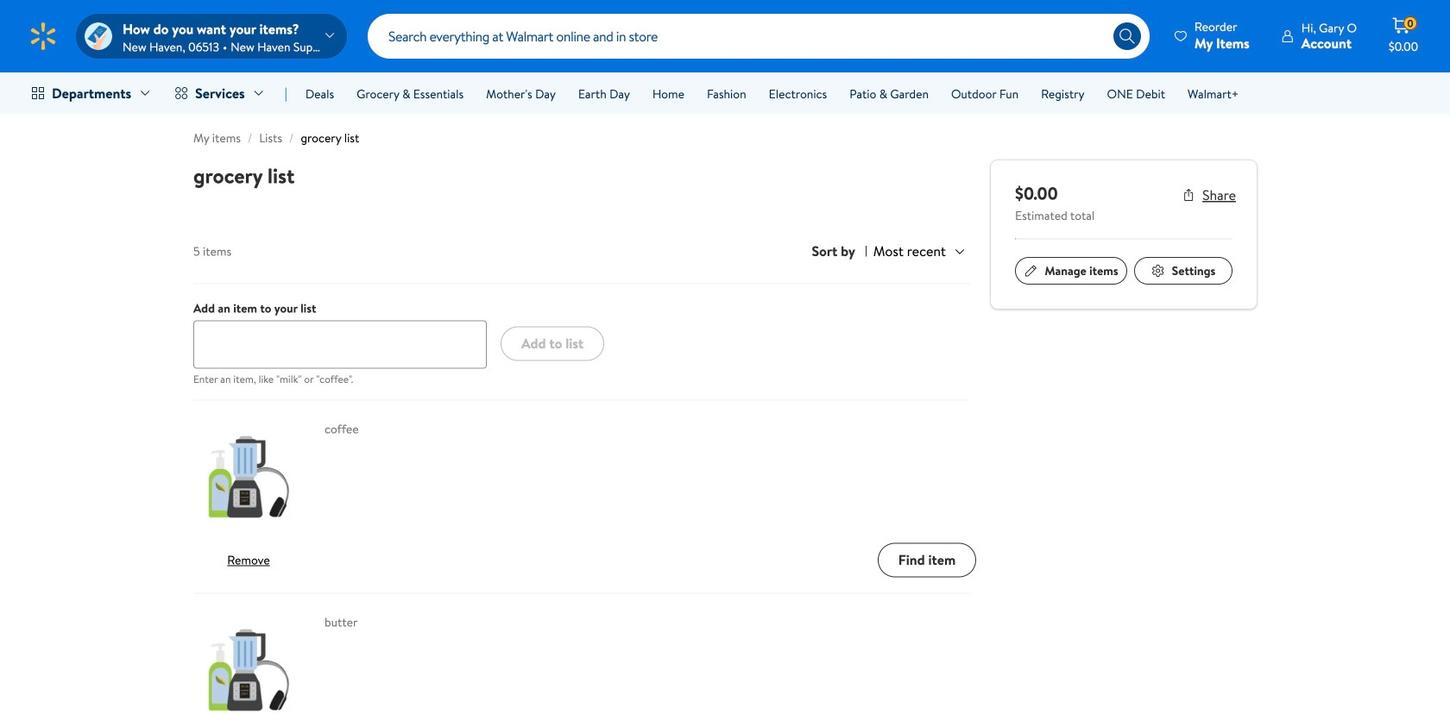 Task type: describe. For each thing, give the bounding box(es) containing it.
search icon image
[[1119, 28, 1136, 45]]

walmart homepage image
[[28, 21, 59, 52]]



Task type: locate. For each thing, give the bounding box(es) containing it.
 image
[[85, 22, 112, 50]]

Walmart Site-Wide search field
[[368, 14, 1150, 59]]

None text field
[[193, 321, 487, 369]]

Search search field
[[368, 14, 1150, 59]]



Task type: vqa. For each thing, say whether or not it's contained in the screenshot.
Search icon
yes



